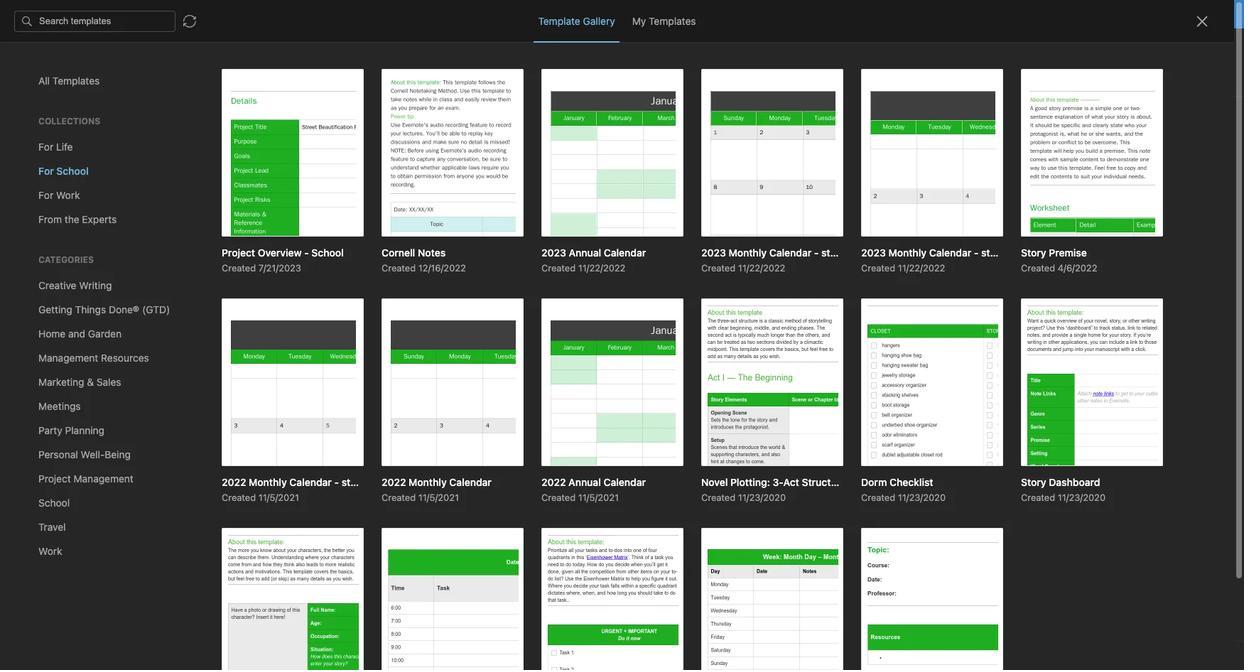 Task type: vqa. For each thing, say whether or not it's contained in the screenshot.
left is
yes



Task type: describe. For each thing, give the bounding box(es) containing it.
51 minutes ago
[[61, 495, 122, 506]]

8 minutes ago
[[61, 156, 118, 167]]

only
[[1110, 39, 1129, 51]]

ago for 8 minutes ago
[[103, 156, 118, 167]]

date:
[[61, 140, 86, 152]]

ago for 33 minutes ago
[[108, 325, 123, 335]]

notes
[[144, 155, 171, 167]]

thumbnail image
[[167, 279, 230, 342]]

anytime.
[[729, 8, 768, 20]]

class
[[170, 170, 195, 182]]

first
[[303, 40, 322, 51]]

103
[[182, 125, 199, 137]]

notes for 5
[[68, 73, 94, 85]]

ion
[[98, 170, 111, 182]]

47 minutes ago
[[61, 410, 123, 420]]

you
[[1132, 39, 1147, 51]]

ion?
[[61, 170, 80, 182]]

soon
[[114, 210, 136, 222]]

2 do from the left
[[98, 210, 111, 222]]

5
[[60, 73, 66, 85]]

1 do from the left
[[61, 210, 74, 222]]

heading level image
[[489, 68, 562, 88]]

professor/speaker:
[[131, 140, 218, 152]]

33 minutes ago
[[61, 325, 123, 335]]

zot
[[77, 155, 92, 167]]

highlight image
[[778, 68, 812, 88]]

font size image
[[635, 68, 671, 88]]

your
[[631, 8, 651, 20]]

1 vertical spatial is
[[114, 170, 122, 182]]

cancel
[[695, 8, 726, 20]]

try evernote personal for free: sync across all your devices. cancel anytime.
[[410, 8, 768, 20]]

ago for 51 minutes ago
[[107, 495, 122, 506]]

free:
[[531, 8, 555, 20]]

summary
[[124, 170, 168, 182]]

edit search image
[[28, 67, 37, 75]]

5 notes
[[60, 73, 94, 85]]

all
[[618, 8, 628, 20]]

try
[[410, 8, 425, 20]]

51
[[61, 495, 70, 506]]

course: bio
[[127, 125, 179, 137]]

share
[[1171, 39, 1198, 51]]

alignment image
[[914, 68, 950, 88]]

list
[[92, 195, 106, 207]]

ago for 47 minutes ago
[[108, 410, 123, 420]]

what
[[174, 155, 198, 167]]

font color image
[[675, 68, 710, 88]]

untitled for 47
[[61, 366, 99, 378]]

more image
[[1071, 68, 1114, 88]]

notes for lecture
[[99, 110, 126, 122]]

untitled for 51
[[61, 451, 99, 463]]

the
[[157, 210, 172, 222]]

notebook
[[324, 40, 366, 51]]

future
[[174, 210, 202, 222]]



Task type: locate. For each thing, give the bounding box(es) containing it.
notes up biochemistry:
[[99, 110, 126, 122]]

share button
[[1159, 34, 1211, 57]]

untitled down 47 minutes ago
[[61, 451, 99, 463]]

devices.
[[654, 8, 692, 20]]

0 horizontal spatial do
[[61, 210, 74, 222]]

ago right 33
[[108, 325, 123, 335]]

3 untitled from the top
[[61, 451, 99, 463]]

Note Editor text field
[[0, 0, 1245, 670]]

only you
[[1110, 39, 1147, 51]]

questions
[[95, 155, 141, 167]]

first notebook
[[303, 40, 366, 51]]

do down list
[[98, 210, 111, 222]]

biochemistry:
[[61, 125, 124, 137]]

is left an
[[201, 155, 208, 167]]

evernote
[[427, 8, 469, 20]]

ago right '51'
[[107, 495, 122, 506]]

notes right '5' in the top of the page
[[68, 73, 94, 85]]

personal
[[472, 8, 513, 20]]

for
[[515, 8, 529, 20]]

untitled up 33 minutes ago
[[61, 280, 99, 293]]

2 vertical spatial untitled
[[61, 451, 99, 463]]

10/25/23
[[88, 140, 129, 152]]

0 vertical spatial is
[[201, 155, 208, 167]]

lecture
[[61, 110, 97, 122]]

notes down ion?
[[61, 184, 87, 197]]

2 vertical spatial notes
[[61, 184, 87, 197]]

across
[[585, 8, 616, 20]]

untitled down 33 minutes ago
[[61, 366, 99, 378]]

0 horizontal spatial is
[[114, 170, 122, 182]]

47
[[61, 410, 71, 420]]

minutes for 33
[[74, 325, 106, 335]]

dr.
[[61, 155, 74, 167]]

now
[[77, 210, 96, 222]]

do down to-
[[61, 210, 74, 222]]

untitled
[[61, 280, 99, 293], [61, 366, 99, 378], [61, 451, 99, 463]]

settings image
[[13, 9, 30, 26]]

is right ion
[[114, 170, 122, 182]]

minutes up an
[[69, 156, 101, 167]]

lecture notes biochemistry: course: bio 103 date: 10/25/23 professor/speaker: dr. zot questions notes what is an ion? an ion is summary class notes
[[61, 110, 222, 197]]

tree
[[0, 137, 43, 592]]

to-
[[61, 195, 77, 207]]

insert image
[[251, 68, 315, 88]]

1 untitled from the top
[[61, 280, 99, 293]]

is
[[201, 155, 208, 167], [114, 170, 122, 182]]

do
[[77, 195, 89, 207]]

for
[[139, 210, 154, 222]]

first notebook button
[[285, 36, 371, 55]]

to-do list do now do soon for the future
[[61, 195, 202, 222]]

sync
[[560, 8, 583, 20]]

0 vertical spatial notes
[[68, 73, 94, 85]]

1 vertical spatial untitled
[[61, 366, 99, 378]]

notes
[[68, 73, 94, 85], [99, 110, 126, 122], [61, 184, 87, 197]]

do
[[61, 210, 74, 222], [98, 210, 111, 222]]

note window element
[[0, 0, 1245, 670]]

minutes
[[69, 156, 101, 167], [74, 325, 106, 335], [74, 410, 106, 420], [73, 495, 105, 506]]

font family image
[[566, 68, 632, 88]]

minutes for 51
[[73, 495, 105, 506]]

minutes for 8
[[69, 156, 101, 167]]

minutes right 33
[[74, 325, 106, 335]]

minutes right '51'
[[73, 495, 105, 506]]

minutes right 47
[[74, 410, 106, 420]]

minutes for 47
[[74, 410, 106, 420]]

33
[[61, 325, 72, 335]]

ago
[[103, 156, 118, 167], [108, 325, 123, 335], [108, 410, 123, 420], [107, 495, 122, 506]]

ago up ion
[[103, 156, 118, 167]]

ago right 47
[[108, 410, 123, 420]]

1 horizontal spatial is
[[201, 155, 208, 167]]

8
[[61, 156, 67, 167]]

an
[[211, 155, 222, 167]]

1 horizontal spatial do
[[98, 210, 111, 222]]

expand note image
[[252, 37, 269, 54]]

an
[[83, 170, 95, 182]]

1 vertical spatial notes
[[99, 110, 126, 122]]

0 vertical spatial untitled
[[61, 280, 99, 293]]

untitled for 33
[[61, 280, 99, 293]]

2 untitled from the top
[[61, 366, 99, 378]]



